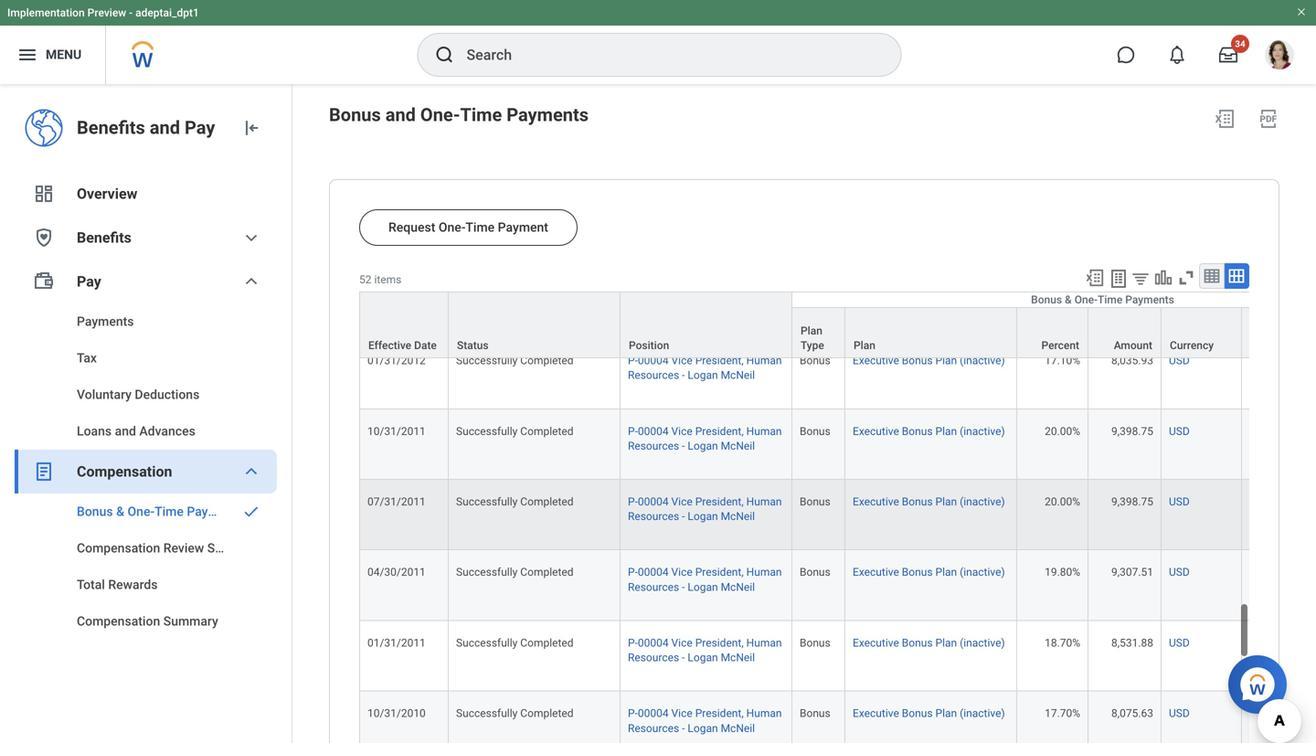 Task type: locate. For each thing, give the bounding box(es) containing it.
7 mcneil from the top
[[721, 722, 755, 735]]

& up percent popup button
[[1065, 294, 1072, 306]]

1 executive bonus plan (inactive) from the top
[[853, 284, 1006, 297]]

payments
[[507, 104, 589, 126], [1126, 294, 1175, 306], [77, 314, 134, 329], [187, 504, 244, 519]]

2 usd from the top
[[1170, 354, 1190, 367]]

payments link
[[15, 304, 277, 340]]

deductions
[[135, 387, 200, 402]]

president,
[[696, 284, 744, 297], [696, 354, 744, 367], [696, 425, 744, 438], [696, 496, 744, 508], [696, 566, 744, 579], [696, 637, 744, 650], [696, 708, 744, 720]]

select to filter grid data image
[[1131, 269, 1151, 288]]

20.00% down the 17.10%
[[1045, 425, 1081, 438]]

00004
[[638, 284, 669, 297], [638, 354, 669, 367], [638, 425, 669, 438], [638, 496, 669, 508], [638, 566, 669, 579], [638, 637, 669, 650], [638, 708, 669, 720]]

(inactive) for 10/31/2010
[[960, 708, 1006, 720]]

time
[[460, 104, 502, 126], [466, 220, 495, 235], [1098, 294, 1123, 306], [155, 504, 184, 519]]

6 p-00004 vice president, human resources - logan mcneil from the top
[[628, 637, 782, 664]]

status column header
[[449, 292, 621, 359]]

benefits image
[[33, 227, 55, 249]]

usd link for 04/30/2012
[[1170, 280, 1190, 297]]

1 vertical spatial chevron down small image
[[241, 461, 262, 483]]

bonus & one-time payments
[[1032, 294, 1175, 306], [77, 504, 244, 519]]

p-00004 vice president, human resources - logan mcneil for sixth p-00004 vice president, human resources - logan mcneil link from the bottom
[[628, 354, 782, 382]]

0 vertical spatial &
[[1065, 294, 1072, 306]]

and
[[386, 104, 416, 126], [150, 117, 180, 139], [115, 424, 136, 439]]

34
[[1236, 38, 1246, 49]]

10/31/2011
[[368, 425, 426, 438]]

usd link for 07/31/2011
[[1170, 492, 1190, 508]]

president, for sixth p-00004 vice president, human resources - logan mcneil link from the bottom
[[696, 354, 744, 367]]

successfully for 10/31/2011
[[456, 425, 518, 438]]

1 vertical spatial bonus & one-time payments
[[77, 504, 244, 519]]

payments inside pay element
[[77, 314, 134, 329]]

effective date column header
[[359, 292, 449, 359]]

1 president, from the top
[[696, 284, 744, 297]]

7 p-00004 vice president, human resources - logan mcneil from the top
[[628, 708, 782, 735]]

3 00004 from the top
[[638, 425, 669, 438]]

7 successfully completed from the top
[[456, 708, 574, 720]]

2 20.00% from the top
[[1045, 496, 1081, 508]]

benefits for benefits
[[77, 229, 132, 246]]

1 20.00% from the top
[[1045, 425, 1081, 438]]

2 resources from the top
[[628, 369, 680, 382]]

p- for fourth p-00004 vice president, human resources - logan mcneil link from the bottom of the page
[[628, 496, 638, 508]]

07/31/2011
[[368, 496, 426, 508]]

& inside popup button
[[1065, 294, 1072, 306]]

p-00004 vice president, human resources - logan mcneil
[[628, 284, 782, 311], [628, 354, 782, 382], [628, 425, 782, 453], [628, 496, 782, 523], [628, 566, 782, 594], [628, 637, 782, 664], [628, 708, 782, 735]]

(inactive) for 10/31/2011
[[960, 425, 1006, 438]]

pay element
[[15, 304, 277, 450]]

executive bonus plan (inactive) link for 04/30/2012
[[853, 280, 1006, 297]]

5 row from the top
[[359, 409, 1317, 480]]

successfully completed for 04/30/2012
[[456, 284, 574, 297]]

2 president, from the top
[[696, 354, 744, 367]]

1 horizontal spatial and
[[150, 117, 180, 139]]

0 horizontal spatial pay
[[77, 273, 101, 290]]

00004 for fifth p-00004 vice president, human resources - logan mcneil link from the top of the page
[[638, 566, 669, 579]]

2 vice from the top
[[672, 354, 693, 367]]

2 vertical spatial compensation
[[77, 614, 160, 629]]

(inactive) for 01/31/2011
[[960, 637, 1006, 650]]

6 executive bonus plan (inactive) from the top
[[853, 637, 1006, 650]]

compensation
[[77, 463, 172, 481], [77, 541, 160, 556], [77, 614, 160, 629]]

compensation up total rewards
[[77, 541, 160, 556]]

currency button
[[1162, 308, 1242, 358]]

2 compensation from the top
[[77, 541, 160, 556]]

9,398.75
[[1112, 425, 1154, 438], [1112, 496, 1154, 508]]

plan inside plan type
[[801, 325, 823, 338]]

one- up compensation review statement link
[[128, 504, 155, 519]]

(inactive) for 04/30/2012
[[960, 284, 1006, 297]]

1 horizontal spatial &
[[1065, 294, 1072, 306]]

executive bonus plan (inactive) for 10/31/2011
[[853, 425, 1006, 438]]

implementation preview -   adeptai_dpt1
[[7, 6, 199, 19]]

mcneil
[[721, 298, 755, 311], [721, 369, 755, 382], [721, 440, 755, 453], [721, 510, 755, 523], [721, 581, 755, 594], [721, 652, 755, 664], [721, 722, 755, 735]]

and for advances
[[115, 424, 136, 439]]

view printable version (pdf) image
[[1258, 108, 1280, 130]]

7 executive bonus plan (inactive) link from the top
[[853, 704, 1006, 720]]

row containing 04/30/2012
[[359, 268, 1317, 339]]

6 successfully from the top
[[456, 637, 518, 650]]

task pay image
[[33, 271, 55, 293]]

5 usd link from the top
[[1170, 563, 1190, 579]]

3 executive bonus plan (inactive) link from the top
[[853, 421, 1006, 438]]

expand table image
[[1228, 267, 1246, 285]]

pay
[[185, 117, 215, 139], [77, 273, 101, 290]]

0 horizontal spatial &
[[116, 504, 124, 519]]

1 vertical spatial compensation
[[77, 541, 160, 556]]

2 p-00004 vice president, human resources - logan mcneil from the top
[[628, 354, 782, 382]]

9,398.75 down 8,035.93
[[1112, 425, 1154, 438]]

5 usd from the top
[[1170, 566, 1190, 579]]

2 chevron down small image from the top
[[241, 461, 262, 483]]

3 resources from the top
[[628, 440, 680, 453]]

20.00% for 07/31/2011
[[1045, 496, 1081, 508]]

effective
[[369, 339, 412, 352]]

0 horizontal spatial and
[[115, 424, 136, 439]]

row containing 01/31/2011
[[359, 621, 1317, 692]]

tax link
[[15, 340, 277, 377]]

plan type column header
[[793, 293, 846, 359]]

0 vertical spatial 20.00%
[[1045, 425, 1081, 438]]

0 vertical spatial pay
[[185, 117, 215, 139]]

2 usd link from the top
[[1170, 351, 1190, 367]]

& inside compensation element
[[116, 504, 124, 519]]

1 executive from the top
[[853, 284, 900, 297]]

6 00004 from the top
[[638, 637, 669, 650]]

usd for 01/31/2011
[[1170, 637, 1190, 650]]

& for bonus & one-time payments link
[[116, 504, 124, 519]]

pay right task pay image
[[77, 273, 101, 290]]

7 executive bonus plan (inactive) from the top
[[853, 708, 1006, 720]]

2 executive bonus plan (inactive) link from the top
[[853, 351, 1006, 367]]

vice for seventh p-00004 vice president, human resources - logan mcneil link from the top
[[672, 708, 693, 720]]

3 (inactive) from the top
[[960, 425, 1006, 438]]

effective date button
[[360, 293, 448, 358]]

bonus inside popup button
[[1032, 294, 1063, 306]]

4 logan from the top
[[688, 510, 718, 523]]

5 completed from the top
[[521, 566, 574, 579]]

summary
[[163, 614, 218, 629]]

toolbar
[[1077, 263, 1250, 292]]

one- down export to excel icon
[[1075, 294, 1098, 306]]

2 successfully from the top
[[456, 354, 518, 367]]

6 president, from the top
[[696, 637, 744, 650]]

4 p-00004 vice president, human resources - logan mcneil from the top
[[628, 496, 782, 523]]

1 compensation from the top
[[77, 463, 172, 481]]

9 row from the top
[[359, 692, 1317, 743]]

successfully for 04/30/2011
[[456, 566, 518, 579]]

notifications large image
[[1169, 46, 1187, 64]]

8,505.87
[[1112, 284, 1154, 297]]

1 executive bonus plan (inactive) link from the top
[[853, 280, 1006, 297]]

7 usd from the top
[[1170, 708, 1190, 720]]

vice for 6th p-00004 vice president, human resources - logan mcneil link from the top of the page
[[672, 637, 693, 650]]

bonus & one-time payments link
[[15, 494, 277, 530]]

one- right the request
[[439, 220, 466, 235]]

2 horizontal spatial and
[[386, 104, 416, 126]]

bonus
[[329, 104, 381, 126], [800, 284, 831, 297], [902, 284, 933, 297], [1032, 294, 1063, 306], [800, 354, 831, 367], [902, 354, 933, 367], [800, 425, 831, 438], [902, 425, 933, 438], [800, 496, 831, 508], [902, 496, 933, 508], [77, 504, 113, 519], [800, 566, 831, 579], [902, 566, 933, 579], [800, 637, 831, 650], [902, 637, 933, 650], [800, 708, 831, 720], [902, 708, 933, 720]]

04/30/2011
[[368, 566, 426, 579]]

and inside benefits and pay element
[[150, 117, 180, 139]]

export to excel image
[[1086, 268, 1106, 288]]

2 mcneil from the top
[[721, 369, 755, 382]]

1 vertical spatial &
[[116, 504, 124, 519]]

3 mcneil from the top
[[721, 440, 755, 453]]

successfully for 07/31/2011
[[456, 496, 518, 508]]

9,398.75 up 9,307.51
[[1112, 496, 1154, 508]]

3 successfully completed from the top
[[456, 425, 574, 438]]

p- for sixth p-00004 vice president, human resources - logan mcneil link from the bottom
[[628, 354, 638, 367]]

4 usd link from the top
[[1170, 492, 1190, 508]]

executive bonus plan (inactive) link for 10/31/2010
[[853, 704, 1006, 720]]

row containing bonus & one-time payments
[[359, 292, 1317, 359]]

bonus & one-time payments for bonus & one-time payments popup button
[[1032, 294, 1175, 306]]

17.10%
[[1045, 354, 1081, 367]]

export to excel image
[[1214, 108, 1236, 130]]

vice for fifth p-00004 vice president, human resources - logan mcneil link from the top of the page
[[672, 566, 693, 579]]

& for bonus & one-time payments popup button
[[1065, 294, 1072, 306]]

7 (inactive) from the top
[[960, 708, 1006, 720]]

9,398.75 for 07/31/2011
[[1112, 496, 1154, 508]]

6 p- from the top
[[628, 637, 638, 650]]

benefits and pay element
[[77, 115, 226, 141]]

completed for 01/31/2011
[[521, 637, 574, 650]]

- inside menu banner
[[129, 6, 133, 19]]

request
[[389, 220, 436, 235]]

compensation down loans and advances on the left bottom of the page
[[77, 463, 172, 481]]

2 logan from the top
[[688, 369, 718, 382]]

executive bonus plan (inactive) link for 10/31/2011
[[853, 421, 1006, 438]]

4 executive bonus plan (inactive) link from the top
[[853, 492, 1006, 508]]

human
[[747, 284, 782, 297], [747, 354, 782, 367], [747, 425, 782, 438], [747, 496, 782, 508], [747, 566, 782, 579], [747, 637, 782, 650], [747, 708, 782, 720]]

loans
[[77, 424, 112, 439]]

1 vice from the top
[[672, 284, 693, 297]]

check image
[[241, 503, 262, 521]]

1 horizontal spatial pay
[[185, 117, 215, 139]]

3 usd from the top
[[1170, 425, 1190, 438]]

time inside popup button
[[1098, 294, 1123, 306]]

2 completed from the top
[[521, 354, 574, 367]]

vice for sixth p-00004 vice president, human resources - logan mcneil link from the bottom
[[672, 354, 693, 367]]

20.00% up 19.80%
[[1045, 496, 1081, 508]]

1 logan from the top
[[688, 298, 718, 311]]

executive for 07/31/2011
[[853, 496, 900, 508]]

position
[[629, 339, 670, 352]]

1 chevron down small image from the top
[[241, 227, 262, 249]]

successfully completed
[[456, 284, 574, 297], [456, 354, 574, 367], [456, 425, 574, 438], [456, 496, 574, 508], [456, 566, 574, 579], [456, 637, 574, 650], [456, 708, 574, 720]]

p- for fifth p-00004 vice president, human resources - logan mcneil link from the top of the page
[[628, 566, 638, 579]]

1 vertical spatial 20.00%
[[1045, 496, 1081, 508]]

0 vertical spatial compensation
[[77, 463, 172, 481]]

00004 for 6th p-00004 vice president, human resources - logan mcneil link from the top of the page
[[638, 637, 669, 650]]

p-00004 vice president, human resources - logan mcneil for fourth p-00004 vice president, human resources - logan mcneil link from the bottom of the page
[[628, 496, 782, 523]]

vice for 7th p-00004 vice president, human resources - logan mcneil link from the bottom
[[672, 284, 693, 297]]

p-00004 vice president, human resources - logan mcneil for fifth p-00004 vice president, human resources - logan mcneil link from the top of the page
[[628, 566, 782, 594]]

usd link
[[1170, 280, 1190, 297], [1170, 351, 1190, 367], [1170, 421, 1190, 438], [1170, 492, 1190, 508], [1170, 563, 1190, 579], [1170, 633, 1190, 650], [1170, 704, 1190, 720]]

4 vice from the top
[[672, 496, 693, 508]]

executive for 04/30/2012
[[853, 284, 900, 297]]

52 items
[[359, 273, 402, 286]]

expand/collapse chart image
[[1154, 268, 1174, 288]]

4 executive bonus plan (inactive) from the top
[[853, 496, 1006, 508]]

total
[[77, 578, 105, 593]]

4 president, from the top
[[696, 496, 744, 508]]

row
[[359, 268, 1317, 339], [359, 292, 1317, 359], [359, 293, 1317, 359], [359, 339, 1317, 409], [359, 409, 1317, 480], [359, 480, 1317, 551], [359, 551, 1317, 621], [359, 621, 1317, 692], [359, 692, 1317, 743]]

logan
[[688, 298, 718, 311], [688, 369, 718, 382], [688, 440, 718, 453], [688, 510, 718, 523], [688, 581, 718, 594], [688, 652, 718, 664], [688, 722, 718, 735]]

52
[[359, 273, 372, 286]]

6 resources from the top
[[628, 652, 680, 664]]

5 p-00004 vice president, human resources - logan mcneil link from the top
[[628, 563, 782, 594]]

8 row from the top
[[359, 621, 1317, 692]]

amount column header
[[1089, 293, 1162, 359]]

plan column header
[[846, 293, 1018, 359]]

executive for 01/31/2011
[[853, 637, 900, 650]]

4 row from the top
[[359, 339, 1317, 409]]

7 usd link from the top
[[1170, 704, 1190, 720]]

6 row from the top
[[359, 480, 1317, 551]]

20.00% for 10/31/2011
[[1045, 425, 1081, 438]]

vice for fifth p-00004 vice president, human resources - logan mcneil link from the bottom
[[672, 425, 693, 438]]

total rewards
[[77, 578, 158, 593]]

2 executive from the top
[[853, 354, 900, 367]]

1 usd link from the top
[[1170, 280, 1190, 297]]

resources
[[628, 298, 680, 311], [628, 369, 680, 382], [628, 440, 680, 453], [628, 510, 680, 523], [628, 581, 680, 594], [628, 652, 680, 664], [628, 722, 680, 735]]

row containing 10/31/2010
[[359, 692, 1317, 743]]

pay left transformation import image
[[185, 117, 215, 139]]

successfully completed for 01/31/2011
[[456, 637, 574, 650]]

18.70%
[[1045, 637, 1081, 650]]

3 usd link from the top
[[1170, 421, 1190, 438]]

00004 for fourth p-00004 vice president, human resources - logan mcneil link from the bottom of the page
[[638, 496, 669, 508]]

6 executive from the top
[[853, 637, 900, 650]]

4 completed from the top
[[521, 496, 574, 508]]

& up compensation review statement link
[[116, 504, 124, 519]]

bonus & one-time payments down export to excel icon
[[1032, 294, 1175, 306]]

one-
[[421, 104, 460, 126], [439, 220, 466, 235], [1075, 294, 1098, 306], [128, 504, 155, 519]]

4 successfully completed from the top
[[456, 496, 574, 508]]

usd link for 04/30/2011
[[1170, 563, 1190, 579]]

executive bonus plan (inactive)
[[853, 284, 1006, 297], [853, 354, 1006, 367], [853, 425, 1006, 438], [853, 496, 1006, 508], [853, 566, 1006, 579], [853, 637, 1006, 650], [853, 708, 1006, 720]]

completed
[[521, 284, 574, 297], [521, 354, 574, 367], [521, 425, 574, 438], [521, 496, 574, 508], [521, 566, 574, 579], [521, 637, 574, 650], [521, 708, 574, 720]]

vice
[[672, 284, 693, 297], [672, 354, 693, 367], [672, 425, 693, 438], [672, 496, 693, 508], [672, 566, 693, 579], [672, 637, 693, 650], [672, 708, 693, 720]]

chevron down small image for benefits
[[241, 227, 262, 249]]

usd for 04/30/2012
[[1170, 284, 1190, 297]]

completed for 07/31/2011
[[521, 496, 574, 508]]

-
[[129, 6, 133, 19], [682, 298, 685, 311], [682, 369, 685, 382], [682, 440, 685, 453], [682, 510, 685, 523], [682, 581, 685, 594], [682, 652, 685, 664], [682, 722, 685, 735]]

7 00004 from the top
[[638, 708, 669, 720]]

5 human from the top
[[747, 566, 782, 579]]

fullscreen image
[[1177, 268, 1197, 288]]

table image
[[1203, 267, 1222, 285]]

2 (inactive) from the top
[[960, 354, 1006, 367]]

p-00004 vice president, human resources - logan mcneil for 7th p-00004 vice president, human resources - logan mcneil link from the bottom
[[628, 284, 782, 311]]

1 vertical spatial pay
[[77, 273, 101, 290]]

position button
[[621, 293, 792, 358]]

and for one-
[[386, 104, 416, 126]]

5 logan from the top
[[688, 581, 718, 594]]

compensation inside dropdown button
[[77, 463, 172, 481]]

benefits down the 'overview'
[[77, 229, 132, 246]]

navigation pane region
[[0, 84, 293, 743]]

1 completed from the top
[[521, 284, 574, 297]]

implementation
[[7, 6, 85, 19]]

vice for fourth p-00004 vice president, human resources - logan mcneil link from the bottom of the page
[[672, 496, 693, 508]]

5 vice from the top
[[672, 566, 693, 579]]

benefits inside dropdown button
[[77, 229, 132, 246]]

document alt image
[[33, 461, 55, 483]]

p-00004 vice president, human resources - logan mcneil for fifth p-00004 vice president, human resources - logan mcneil link from the bottom
[[628, 425, 782, 453]]

7 p- from the top
[[628, 708, 638, 720]]

1 vertical spatial 9,398.75
[[1112, 496, 1154, 508]]

00004 for fifth p-00004 vice president, human resources - logan mcneil link from the bottom
[[638, 425, 669, 438]]

(inactive) for 07/31/2011
[[960, 496, 1006, 508]]

executive
[[853, 284, 900, 297], [853, 354, 900, 367], [853, 425, 900, 438], [853, 496, 900, 508], [853, 566, 900, 579], [853, 637, 900, 650], [853, 708, 900, 720]]

one- inside popup button
[[1075, 294, 1098, 306]]

6 executive bonus plan (inactive) link from the top
[[853, 633, 1006, 650]]

usd
[[1170, 284, 1190, 297], [1170, 354, 1190, 367], [1170, 425, 1190, 438], [1170, 496, 1190, 508], [1170, 566, 1190, 579], [1170, 637, 1190, 650], [1170, 708, 1190, 720]]

completed for 04/30/2011
[[521, 566, 574, 579]]

successfully completed for 10/31/2011
[[456, 425, 574, 438]]

6 successfully completed from the top
[[456, 637, 574, 650]]

loans and advances link
[[15, 413, 277, 450]]

bonus & one-time payments up compensation review statement
[[77, 504, 244, 519]]

executive bonus plan (inactive) for 10/31/2010
[[853, 708, 1006, 720]]

request one-time payment
[[389, 220, 549, 235]]

4 resources from the top
[[628, 510, 680, 523]]

&
[[1065, 294, 1072, 306], [116, 504, 124, 519]]

0 vertical spatial bonus & one-time payments
[[1032, 294, 1175, 306]]

successfully for 01/31/2012
[[456, 354, 518, 367]]

1 00004 from the top
[[638, 284, 669, 297]]

5 executive from the top
[[853, 566, 900, 579]]

chevron down small image up check icon on the left bottom
[[241, 461, 262, 483]]

Search Workday  search field
[[467, 35, 864, 75]]

one- inside compensation element
[[128, 504, 155, 519]]

2 benefits from the top
[[77, 229, 132, 246]]

1 horizontal spatial bonus & one-time payments
[[1032, 294, 1175, 306]]

p-00004 vice president, human resources - logan mcneil link
[[628, 280, 782, 311], [628, 351, 782, 382], [628, 421, 782, 453], [628, 492, 782, 523], [628, 563, 782, 594], [628, 633, 782, 664], [628, 704, 782, 735]]

date
[[414, 339, 437, 352]]

compensation down total rewards
[[77, 614, 160, 629]]

chevron down small image
[[241, 227, 262, 249], [241, 461, 262, 483]]

7 executive from the top
[[853, 708, 900, 720]]

amount
[[1114, 339, 1153, 352]]

0 horizontal spatial bonus & one-time payments
[[77, 504, 244, 519]]

chevron down small image up chevron down small icon
[[241, 227, 262, 249]]

7 successfully from the top
[[456, 708, 518, 720]]

benefits
[[77, 117, 145, 139], [77, 229, 132, 246]]

6 vice from the top
[[672, 637, 693, 650]]

time inside button
[[466, 220, 495, 235]]

overview link
[[15, 172, 277, 216]]

0 vertical spatial chevron down small image
[[241, 227, 262, 249]]

bonus & one-time payments inside popup button
[[1032, 294, 1175, 306]]

president, for fifth p-00004 vice president, human resources - logan mcneil link from the top of the page
[[696, 566, 744, 579]]

payments inside popup button
[[1126, 294, 1175, 306]]

bonus & one-time payments inside compensation element
[[77, 504, 244, 519]]

and inside loans and advances link
[[115, 424, 136, 439]]

3 completed from the top
[[521, 425, 574, 438]]

1 vertical spatial benefits
[[77, 229, 132, 246]]

3 president, from the top
[[696, 425, 744, 438]]

0 vertical spatial benefits
[[77, 117, 145, 139]]

6 p-00004 vice president, human resources - logan mcneil link from the top
[[628, 633, 782, 664]]

benefits up the 'overview'
[[77, 117, 145, 139]]

6 completed from the top
[[521, 637, 574, 650]]

1 successfully from the top
[[456, 284, 518, 297]]

close environment banner image
[[1297, 6, 1308, 17]]

successfully
[[456, 284, 518, 297], [456, 354, 518, 367], [456, 425, 518, 438], [456, 496, 518, 508], [456, 566, 518, 579], [456, 637, 518, 650], [456, 708, 518, 720]]

position column header
[[621, 292, 793, 359]]

chevron down small image inside the benefits dropdown button
[[241, 227, 262, 249]]

0 vertical spatial 9,398.75
[[1112, 425, 1154, 438]]

one- down the search icon at the left top of the page
[[421, 104, 460, 126]]



Task type: describe. For each thing, give the bounding box(es) containing it.
5 resources from the top
[[628, 581, 680, 594]]

row containing 10/31/2011
[[359, 409, 1317, 480]]

rewards
[[108, 578, 158, 593]]

compensation summary link
[[15, 604, 277, 640]]

34 button
[[1209, 35, 1250, 75]]

7 human from the top
[[747, 708, 782, 720]]

bonus and one-time payments
[[329, 104, 589, 126]]

9,398.75 for 10/31/2011
[[1112, 425, 1154, 438]]

4 p-00004 vice president, human resources - logan mcneil link from the top
[[628, 492, 782, 523]]

successfully completed for 10/31/2010
[[456, 708, 574, 720]]

usd link for 10/31/2011
[[1170, 421, 1190, 438]]

10/31/2010
[[368, 708, 426, 720]]

1 resources from the top
[[628, 298, 680, 311]]

justify image
[[16, 44, 38, 66]]

menu
[[46, 47, 82, 62]]

3 human from the top
[[747, 425, 782, 438]]

dashboard image
[[33, 183, 55, 205]]

19.80%
[[1045, 566, 1081, 579]]

p- for 7th p-00004 vice president, human resources - logan mcneil link from the bottom
[[628, 284, 638, 297]]

9,307.51
[[1112, 566, 1154, 579]]

compensation review statement
[[77, 541, 267, 556]]

pay button
[[15, 260, 277, 304]]

compensation button
[[15, 450, 277, 494]]

executive bonus plan (inactive) link for 07/31/2011
[[853, 492, 1006, 508]]

effective date
[[369, 339, 437, 352]]

completed for 10/31/2010
[[521, 708, 574, 720]]

successfully completed for 04/30/2011
[[456, 566, 574, 579]]

8,075.63
[[1112, 708, 1154, 720]]

request one-time payment button
[[359, 209, 578, 246]]

export to worksheets image
[[1108, 268, 1130, 290]]

menu button
[[0, 26, 105, 84]]

row containing 04/30/2011
[[359, 551, 1317, 621]]

voluntary
[[77, 387, 132, 402]]

preview
[[87, 6, 126, 19]]

type
[[801, 339, 825, 352]]

successfully for 01/31/2011
[[456, 637, 518, 650]]

5 executive bonus plan (inactive) from the top
[[853, 566, 1006, 579]]

17.70%
[[1045, 708, 1081, 720]]

overview
[[77, 185, 138, 203]]

row containing 01/31/2012
[[359, 339, 1317, 409]]

advances
[[139, 424, 196, 439]]

p- for seventh p-00004 vice president, human resources - logan mcneil link from the top
[[628, 708, 638, 720]]

payment
[[498, 220, 549, 235]]

1 mcneil from the top
[[721, 298, 755, 311]]

plan inside plan popup button
[[854, 339, 876, 352]]

president, for fourth p-00004 vice president, human resources - logan mcneil link from the bottom of the page
[[696, 496, 744, 508]]

president, for seventh p-00004 vice president, human resources - logan mcneil link from the top
[[696, 708, 744, 720]]

items
[[374, 273, 402, 286]]

search image
[[434, 44, 456, 66]]

president, for 7th p-00004 vice president, human resources - logan mcneil link from the bottom
[[696, 284, 744, 297]]

6 mcneil from the top
[[721, 652, 755, 664]]

total rewards link
[[15, 567, 277, 604]]

completed for 01/31/2012
[[521, 354, 574, 367]]

compensation summary
[[77, 614, 218, 629]]

pay inside dropdown button
[[77, 273, 101, 290]]

p-00004 vice president, human resources - logan mcneil for seventh p-00004 vice president, human resources - logan mcneil link from the top
[[628, 708, 782, 735]]

executive bonus plan (inactive) for 04/30/2012
[[853, 284, 1006, 297]]

successfully for 10/31/2010
[[456, 708, 518, 720]]

transformation import image
[[241, 117, 262, 139]]

benefits button
[[15, 216, 277, 260]]

5 mcneil from the top
[[721, 581, 755, 594]]

chevron down small image for compensation
[[241, 461, 262, 483]]

review
[[163, 541, 204, 556]]

compensation for compensation
[[77, 463, 172, 481]]

2 human from the top
[[747, 354, 782, 367]]

p-00004 vice president, human resources - logan mcneil for 6th p-00004 vice president, human resources - logan mcneil link from the top of the page
[[628, 637, 782, 664]]

one- inside button
[[439, 220, 466, 235]]

usd for 04/30/2011
[[1170, 566, 1190, 579]]

bonus inside compensation element
[[77, 504, 113, 519]]

p- for fifth p-00004 vice president, human resources - logan mcneil link from the bottom
[[628, 425, 638, 438]]

8,035.93
[[1112, 354, 1154, 367]]

statement
[[207, 541, 267, 556]]

executive bonus plan (inactive) for 07/31/2011
[[853, 496, 1006, 508]]

payments inside compensation element
[[187, 504, 244, 519]]

8,531.88
[[1112, 637, 1154, 650]]

status button
[[449, 293, 620, 358]]

usd for 10/31/2010
[[1170, 708, 1190, 720]]

voluntary deductions
[[77, 387, 200, 402]]

successfully completed for 01/31/2012
[[456, 354, 574, 367]]

adeptai_dpt1
[[135, 6, 199, 19]]

bonus & one-time payments button
[[793, 293, 1317, 307]]

benefits for benefits and pay
[[77, 117, 145, 139]]

executive for 10/31/2010
[[853, 708, 900, 720]]

00004 for sixth p-00004 vice president, human resources - logan mcneil link from the bottom
[[638, 354, 669, 367]]

profile logan mcneil image
[[1266, 40, 1295, 73]]

18.10%
[[1045, 284, 1081, 297]]

usd for 10/31/2011
[[1170, 425, 1190, 438]]

1 human from the top
[[747, 284, 782, 297]]

and for pay
[[150, 117, 180, 139]]

5 executive bonus plan (inactive) link from the top
[[853, 563, 1006, 579]]

plan type
[[801, 325, 825, 352]]

plan type button
[[793, 308, 845, 358]]

6 logan from the top
[[688, 652, 718, 664]]

chevron down small image
[[241, 271, 262, 293]]

04/30/2012
[[368, 284, 426, 297]]

3 p-00004 vice president, human resources - logan mcneil link from the top
[[628, 421, 782, 453]]

tax
[[77, 351, 97, 366]]

loans and advances
[[77, 424, 196, 439]]

successfully completed for 07/31/2011
[[456, 496, 574, 508]]

2 p-00004 vice president, human resources - logan mcneil link from the top
[[628, 351, 782, 382]]

percent column header
[[1018, 293, 1089, 359]]

executive bonus plan (inactive) for 01/31/2011
[[853, 637, 1006, 650]]

compensation for compensation summary
[[77, 614, 160, 629]]

01/31/2011
[[368, 637, 426, 650]]

successfully for 04/30/2012
[[456, 284, 518, 297]]

row containing 07/31/2011
[[359, 480, 1317, 551]]

4 mcneil from the top
[[721, 510, 755, 523]]

compensation element
[[15, 494, 277, 640]]

7 resources from the top
[[628, 722, 680, 735]]

p- for 6th p-00004 vice president, human resources - logan mcneil link from the top of the page
[[628, 637, 638, 650]]

4 human from the top
[[747, 496, 782, 508]]

5 (inactive) from the top
[[960, 566, 1006, 579]]

1 p-00004 vice president, human resources - logan mcneil link from the top
[[628, 280, 782, 311]]

completed for 10/31/2011
[[521, 425, 574, 438]]

inbox large image
[[1220, 46, 1238, 64]]

compensation for compensation review statement
[[77, 541, 160, 556]]

6 human from the top
[[747, 637, 782, 650]]

percent button
[[1018, 308, 1088, 358]]

01/31/2012
[[368, 354, 426, 367]]

voluntary deductions link
[[15, 377, 277, 413]]

7 p-00004 vice president, human resources - logan mcneil link from the top
[[628, 704, 782, 735]]

president, for 6th p-00004 vice president, human resources - logan mcneil link from the top of the page
[[696, 637, 744, 650]]

benefits and pay
[[77, 117, 215, 139]]

executive bonus plan (inactive) link for 01/31/2011
[[853, 633, 1006, 650]]

row containing plan type
[[359, 293, 1317, 359]]

2 executive bonus plan (inactive) from the top
[[853, 354, 1006, 367]]

usd for 07/31/2011
[[1170, 496, 1190, 508]]

00004 for seventh p-00004 vice president, human resources - logan mcneil link from the top
[[638, 708, 669, 720]]

7 logan from the top
[[688, 722, 718, 735]]

00004 for 7th p-00004 vice president, human resources - logan mcneil link from the bottom
[[638, 284, 669, 297]]

percent
[[1042, 339, 1080, 352]]

3 logan from the top
[[688, 440, 718, 453]]

time inside compensation element
[[155, 504, 184, 519]]

usd link for 01/31/2012
[[1170, 351, 1190, 367]]

bonus & one-time payments for bonus & one-time payments link
[[77, 504, 244, 519]]

president, for fifth p-00004 vice president, human resources - logan mcneil link from the bottom
[[696, 425, 744, 438]]

amount button
[[1089, 308, 1161, 358]]

executive for 10/31/2011
[[853, 425, 900, 438]]

completed for 04/30/2012
[[521, 284, 574, 297]]

compensation review statement link
[[15, 530, 277, 567]]

usd link for 10/31/2010
[[1170, 704, 1190, 720]]

usd for 01/31/2012
[[1170, 354, 1190, 367]]

menu banner
[[0, 0, 1317, 84]]

status
[[457, 339, 489, 352]]

plan button
[[846, 308, 1017, 358]]

currency
[[1171, 339, 1215, 352]]



Task type: vqa. For each thing, say whether or not it's contained in the screenshot.


